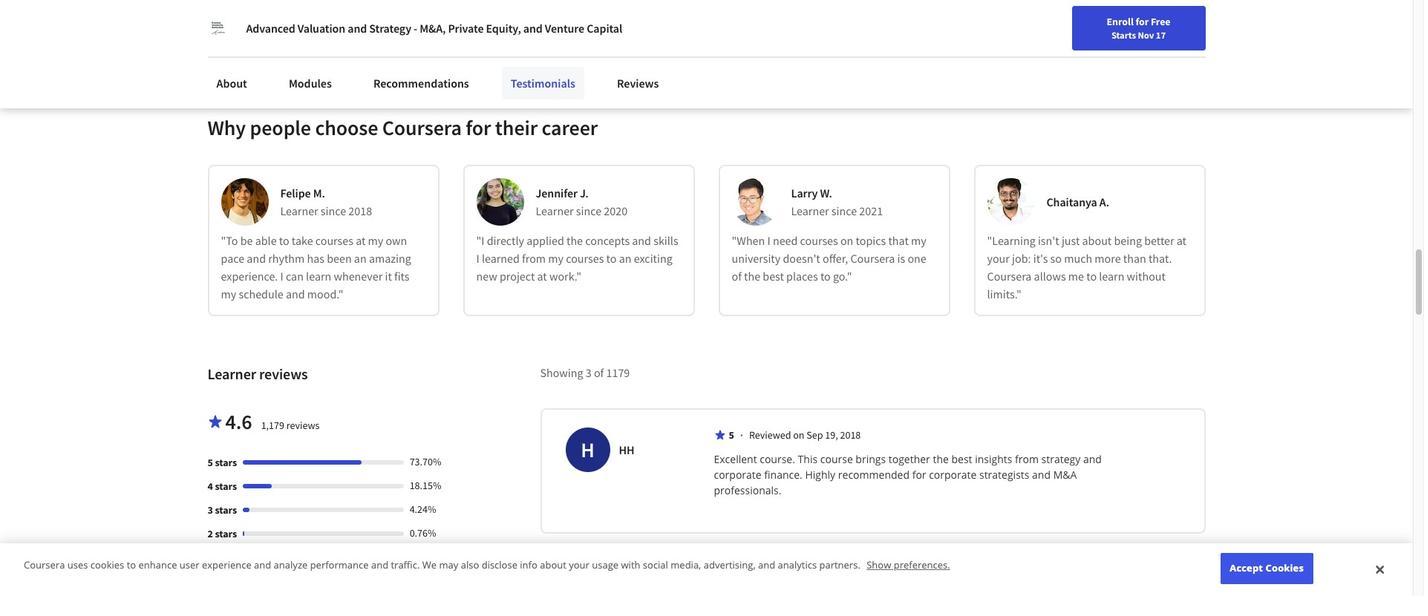 Task type: locate. For each thing, give the bounding box(es) containing it.
reviews up the 1,179 reviews
[[259, 365, 308, 383]]

2021 inside larry w. learner since 2021
[[859, 204, 883, 219]]

2021 right feb
[[839, 572, 860, 585]]

my
[[368, 233, 383, 248], [911, 233, 926, 248], [548, 251, 564, 266], [221, 287, 236, 302]]

topics
[[856, 233, 886, 248]]

has
[[307, 251, 324, 266]]

advertising,
[[704, 559, 756, 572]]

m.
[[313, 186, 325, 201]]

1 horizontal spatial of
[[732, 269, 742, 284]]

0 horizontal spatial courses
[[315, 233, 353, 248]]

1 horizontal spatial at
[[537, 269, 547, 284]]

learn inside "learning isn't just about being better at your job: it's so much more than that. coursera allows me to learn without limits."
[[1099, 269, 1124, 284]]

from down the applied on the left of page
[[522, 251, 546, 266]]

None search field
[[212, 9, 568, 39]]

reviewed for reviewed on feb 19, 2021
[[749, 572, 791, 585]]

reviewed up course.
[[749, 429, 791, 442]]

2021
[[859, 204, 883, 219], [839, 572, 860, 585]]

traffic.
[[391, 559, 420, 572]]

reviews right 1,179
[[286, 419, 320, 432]]

the
[[566, 233, 583, 248], [744, 269, 760, 284], [933, 452, 949, 467]]

that.
[[1149, 251, 1172, 266]]

1 horizontal spatial i
[[476, 251, 479, 266]]

directly
[[487, 233, 524, 248]]

and
[[348, 21, 367, 36], [523, 21, 543, 36], [632, 233, 651, 248], [247, 251, 266, 266], [286, 287, 305, 302], [1083, 452, 1102, 467], [1032, 468, 1051, 482], [254, 559, 271, 572], [371, 559, 388, 572], [758, 559, 775, 572]]

4 stars from the top
[[215, 527, 237, 541]]

on left feb
[[793, 572, 804, 585]]

1 vertical spatial reviews
[[286, 419, 320, 432]]

coursera
[[382, 115, 462, 141], [850, 251, 895, 266], [987, 269, 1032, 284], [24, 559, 65, 572]]

0 vertical spatial of
[[732, 269, 742, 284]]

the right together
[[933, 452, 949, 467]]

1 horizontal spatial learn
[[1099, 269, 1124, 284]]

0 vertical spatial 5
[[729, 429, 734, 442]]

0 vertical spatial 2018
[[348, 204, 372, 219]]

1 vertical spatial reviewed
[[749, 572, 791, 585]]

4
[[208, 480, 213, 493]]

from inside "i directly applied the concepts and skills i learned from my courses to an exciting new project at work."
[[522, 251, 546, 266]]

"when
[[732, 233, 765, 248]]

take
[[292, 233, 313, 248]]

2021 for reviewed on feb 19, 2021
[[839, 572, 860, 585]]

about
[[1082, 233, 1112, 248], [540, 559, 566, 572]]

your down "learning on the top right of the page
[[987, 251, 1010, 266]]

3 stars from the top
[[215, 504, 237, 517]]

disclose
[[482, 559, 517, 572]]

0 horizontal spatial 2018
[[348, 204, 372, 219]]

2 horizontal spatial since
[[831, 204, 857, 219]]

0 horizontal spatial the
[[566, 233, 583, 248]]

coursera left uses
[[24, 559, 65, 572]]

and right strategy
[[1083, 452, 1102, 467]]

1 horizontal spatial for
[[912, 468, 926, 482]]

more right 6
[[254, 23, 278, 37]]

doesn't
[[783, 251, 820, 266]]

1 horizontal spatial 3
[[586, 366, 592, 380]]

0 vertical spatial 3
[[586, 366, 592, 380]]

1 horizontal spatial the
[[744, 269, 760, 284]]

at left work." at the top left
[[537, 269, 547, 284]]

0 vertical spatial on
[[840, 233, 853, 248]]

2018 up course
[[840, 429, 861, 442]]

learner for felipe
[[280, 204, 318, 219]]

best
[[763, 269, 784, 284], [951, 452, 972, 467]]

enroll
[[1107, 15, 1134, 28]]

learner down larry
[[791, 204, 829, 219]]

courses inside "when i need courses on topics that my university doesn't offer, coursera is one of the best places to go."
[[800, 233, 838, 248]]

1 horizontal spatial from
[[1015, 452, 1039, 467]]

stars right 4
[[215, 480, 237, 493]]

since
[[321, 204, 346, 219], [576, 204, 601, 219], [831, 204, 857, 219]]

1 vertical spatial the
[[744, 269, 760, 284]]

2 horizontal spatial for
[[1136, 15, 1149, 28]]

2 reviewed from the top
[[749, 572, 791, 585]]

from for work."
[[522, 251, 546, 266]]

stars up 4 stars
[[215, 456, 237, 469]]

0 vertical spatial from
[[522, 251, 546, 266]]

strategists
[[979, 468, 1029, 482]]

and left the traffic.
[[371, 559, 388, 572]]

0 vertical spatial 19,
[[825, 429, 838, 442]]

since for w.
[[831, 204, 857, 219]]

"i directly applied the concepts and skills i learned from my courses to an exciting new project at work."
[[476, 233, 678, 284]]

since for j.
[[576, 204, 601, 219]]

it
[[385, 269, 392, 284]]

find
[[1200, 17, 1219, 30]]

been
[[327, 251, 352, 266]]

1 vertical spatial 5
[[208, 456, 213, 469]]

course
[[820, 452, 853, 467]]

and down can
[[286, 287, 305, 302]]

about inside "learning isn't just about being better at your job: it's so much more than that. coursera allows me to learn without limits."
[[1082, 233, 1112, 248]]

2018 inside felipe m. learner since 2018
[[348, 204, 372, 219]]

0 vertical spatial best
[[763, 269, 784, 284]]

felipe
[[280, 186, 311, 201]]

5 for 5
[[729, 429, 734, 442]]

1 vertical spatial show
[[867, 559, 891, 572]]

19, right "sep" in the right bottom of the page
[[825, 429, 838, 442]]

"learning isn't just about being better at your job: it's so much more than that. coursera allows me to learn without limits."
[[987, 233, 1186, 302]]

1 since from the left
[[321, 204, 346, 219]]

j.
[[580, 186, 588, 201]]

jennifer
[[536, 186, 577, 201]]

1 horizontal spatial courses
[[566, 251, 604, 266]]

1 vertical spatial 19,
[[824, 572, 837, 585]]

i inside "i directly applied the concepts and skills i learned from my courses to an exciting new project at work."
[[476, 251, 479, 266]]

more inside button
[[254, 23, 278, 37]]

to left the "go.""
[[820, 269, 831, 284]]

more left than
[[1095, 251, 1121, 266]]

1 horizontal spatial your
[[987, 251, 1010, 266]]

skills
[[653, 233, 678, 248]]

since inside felipe m. learner since 2018
[[321, 204, 346, 219]]

since down 'j.'
[[576, 204, 601, 219]]

since down w.
[[831, 204, 857, 219]]

2 vertical spatial the
[[933, 452, 949, 467]]

reviews
[[259, 365, 308, 383], [286, 419, 320, 432]]

go."
[[833, 269, 852, 284]]

whenever
[[334, 269, 383, 284]]

recommended
[[838, 468, 910, 482]]

learn inside ""to be able to take courses at my own pace and rhythm has been an amazing experience. i can learn whenever it fits my schedule and mood.""
[[306, 269, 331, 284]]

isn't
[[1038, 233, 1059, 248]]

0 horizontal spatial more
[[254, 23, 278, 37]]

at
[[356, 233, 366, 248], [1177, 233, 1186, 248], [537, 269, 547, 284]]

for down together
[[912, 468, 926, 482]]

coursera down topics
[[850, 251, 895, 266]]

5
[[729, 429, 734, 442], [208, 456, 213, 469]]

2018 up been
[[348, 204, 372, 219]]

feb
[[807, 572, 822, 585]]

an up whenever
[[354, 251, 367, 266]]

about up much
[[1082, 233, 1112, 248]]

reviewed on feb 19, 2021
[[749, 572, 860, 585]]

to down concepts
[[606, 251, 617, 266]]

from up strategists
[[1015, 452, 1039, 467]]

my up work." at the top left
[[548, 251, 564, 266]]

0 vertical spatial reviews
[[259, 365, 308, 383]]

and inside "i directly applied the concepts and skills i learned from my courses to an exciting new project at work."
[[632, 233, 651, 248]]

and left m&a
[[1032, 468, 1051, 482]]

one
[[908, 251, 926, 266]]

1 an from the left
[[354, 251, 367, 266]]

0 horizontal spatial from
[[522, 251, 546, 266]]

own
[[386, 233, 407, 248]]

19, right feb
[[824, 572, 837, 585]]

learner inside the jennifer j. learner since 2020
[[536, 204, 574, 219]]

0 horizontal spatial i
[[280, 269, 283, 284]]

for left their
[[466, 115, 491, 141]]

since for m.
[[321, 204, 346, 219]]

this
[[798, 452, 818, 467]]

3 right showing
[[586, 366, 592, 380]]

3 down 4
[[208, 504, 213, 517]]

at up whenever
[[356, 233, 366, 248]]

recommendations
[[373, 76, 469, 91]]

2 horizontal spatial your
[[1221, 17, 1241, 30]]

5 up 4
[[208, 456, 213, 469]]

project
[[500, 269, 535, 284]]

from inside excellent course. this course brings together the best insights from strategy and corporate finance. highly recommended for corporate strategists and m&a professionals.
[[1015, 452, 1039, 467]]

an inside ""to be able to take courses at my own pace and rhythm has been an amazing experience. i can learn whenever it fits my schedule and mood.""
[[354, 251, 367, 266]]

1 vertical spatial 2018
[[840, 429, 861, 442]]

1 vertical spatial about
[[540, 559, 566, 572]]

to inside "i directly applied the concepts and skills i learned from my courses to an exciting new project at work."
[[606, 251, 617, 266]]

1 horizontal spatial an
[[619, 251, 631, 266]]

my up one
[[911, 233, 926, 248]]

0 horizontal spatial your
[[569, 559, 589, 572]]

highly
[[805, 468, 835, 482]]

recommendations link
[[364, 67, 478, 99]]

learner down jennifer
[[536, 204, 574, 219]]

0 horizontal spatial 5
[[208, 456, 213, 469]]

0 vertical spatial reviewed
[[749, 429, 791, 442]]

courses up been
[[315, 233, 353, 248]]

2 vertical spatial for
[[912, 468, 926, 482]]

enhance
[[138, 559, 177, 572]]

at inside "learning isn't just about being better at your job: it's so much more than that. coursera allows me to learn without limits."
[[1177, 233, 1186, 248]]

0 vertical spatial show
[[219, 23, 245, 37]]

2 horizontal spatial at
[[1177, 233, 1186, 248]]

hh
[[619, 443, 634, 458]]

since down 'm.'
[[321, 204, 346, 219]]

learner for larry
[[791, 204, 829, 219]]

i left can
[[280, 269, 283, 284]]

0 horizontal spatial an
[[354, 251, 367, 266]]

2 vertical spatial i
[[280, 269, 283, 284]]

1 vertical spatial from
[[1015, 452, 1039, 467]]

3 since from the left
[[831, 204, 857, 219]]

1 vertical spatial 3
[[208, 504, 213, 517]]

corporate
[[714, 468, 762, 482], [929, 468, 977, 482]]

since inside larry w. learner since 2021
[[831, 204, 857, 219]]

stars down 4 stars
[[215, 504, 237, 517]]

courses up work." at the top left
[[566, 251, 604, 266]]

for inside enroll for free starts nov 17
[[1136, 15, 1149, 28]]

2 learn from the left
[[1099, 269, 1124, 284]]

we
[[422, 559, 437, 572]]

starts
[[1111, 29, 1136, 41]]

0 horizontal spatial of
[[594, 366, 604, 380]]

strategy
[[1041, 452, 1080, 467]]

show right partners.
[[867, 559, 891, 572]]

at inside ""to be able to take courses at my own pace and rhythm has been an amazing experience. i can learn whenever it fits my schedule and mood.""
[[356, 233, 366, 248]]

to right "cookies"
[[127, 559, 136, 572]]

my down experience.
[[221, 287, 236, 302]]

of down 'university'
[[732, 269, 742, 284]]

for inside excellent course. this course brings together the best insights from strategy and corporate finance. highly recommended for corporate strategists and m&a professionals.
[[912, 468, 926, 482]]

1 horizontal spatial best
[[951, 452, 972, 467]]

the right the applied on the left of page
[[566, 233, 583, 248]]

can
[[286, 269, 304, 284]]

0 vertical spatial more
[[254, 23, 278, 37]]

excellent course. this course brings together the best insights from strategy and corporate finance. highly recommended for corporate strategists and m&a professionals.
[[714, 452, 1104, 498]]

5 up excellent
[[729, 429, 734, 442]]

best down 'university'
[[763, 269, 784, 284]]

1 horizontal spatial more
[[1095, 251, 1121, 266]]

at right the better
[[1177, 233, 1186, 248]]

0 horizontal spatial since
[[321, 204, 346, 219]]

learn down has
[[306, 269, 331, 284]]

for up nov
[[1136, 15, 1149, 28]]

1 stars from the top
[[215, 456, 237, 469]]

2 horizontal spatial courses
[[800, 233, 838, 248]]

i left need
[[767, 233, 770, 248]]

corporate down excellent
[[714, 468, 762, 482]]

1 learn from the left
[[306, 269, 331, 284]]

2021 up topics
[[859, 204, 883, 219]]

1 vertical spatial i
[[476, 251, 479, 266]]

2 vertical spatial on
[[793, 572, 804, 585]]

learn down than
[[1099, 269, 1124, 284]]

cookies
[[1266, 562, 1304, 575]]

best left insights
[[951, 452, 972, 467]]

your right find
[[1221, 17, 1241, 30]]

on up "offer,"
[[840, 233, 853, 248]]

1 horizontal spatial since
[[576, 204, 601, 219]]

i down ""i"
[[476, 251, 479, 266]]

felipe m. learner since 2018
[[280, 186, 372, 219]]

advanced
[[246, 21, 295, 36]]

19, for sep
[[825, 429, 838, 442]]

coursera up the limits."
[[987, 269, 1032, 284]]

experience
[[202, 559, 251, 572]]

1 vertical spatial your
[[987, 251, 1010, 266]]

1 vertical spatial for
[[466, 115, 491, 141]]

reviewed left feb
[[749, 572, 791, 585]]

0 horizontal spatial at
[[356, 233, 366, 248]]

0 horizontal spatial learn
[[306, 269, 331, 284]]

info
[[520, 559, 537, 572]]

brings
[[856, 452, 886, 467]]

2 since from the left
[[576, 204, 601, 219]]

career
[[1264, 17, 1293, 30]]

2 horizontal spatial the
[[933, 452, 949, 467]]

19,
[[825, 429, 838, 442], [824, 572, 837, 585]]

stars right 2
[[215, 527, 237, 541]]

1 reviewed from the top
[[749, 429, 791, 442]]

1,179 reviews
[[261, 419, 320, 432]]

the down 'university'
[[744, 269, 760, 284]]

on inside "when i need courses on topics that my university doesn't offer, coursera is one of the best places to go."
[[840, 233, 853, 248]]

be
[[240, 233, 253, 248]]

0 horizontal spatial show
[[219, 23, 245, 37]]

0 vertical spatial 2021
[[859, 204, 883, 219]]

excellent
[[714, 452, 757, 467]]

analyze
[[274, 559, 308, 572]]

1 horizontal spatial about
[[1082, 233, 1112, 248]]

0 vertical spatial your
[[1221, 17, 1241, 30]]

1 vertical spatial more
[[1095, 251, 1121, 266]]

larry
[[791, 186, 818, 201]]

mood."
[[307, 287, 343, 302]]

cookies
[[90, 559, 124, 572]]

show left 6
[[219, 23, 245, 37]]

about link
[[208, 67, 256, 99]]

m&a
[[1053, 468, 1077, 482]]

erasmus university rotterdam image
[[208, 18, 228, 39]]

courses
[[315, 233, 353, 248], [800, 233, 838, 248], [566, 251, 604, 266]]

about right info
[[540, 559, 566, 572]]

why
[[208, 115, 246, 141]]

my inside "i directly applied the concepts and skills i learned from my courses to an exciting new project at work."
[[548, 251, 564, 266]]

since inside the jennifer j. learner since 2020
[[576, 204, 601, 219]]

0 vertical spatial i
[[767, 233, 770, 248]]

an down concepts
[[619, 251, 631, 266]]

learner inside felipe m. learner since 2018
[[280, 204, 318, 219]]

2 an from the left
[[619, 251, 631, 266]]

stars for 4 stars
[[215, 480, 237, 493]]

0 vertical spatial about
[[1082, 233, 1112, 248]]

to inside ""to be able to take courses at my own pace and rhythm has been an amazing experience. i can learn whenever it fits my schedule and mood.""
[[279, 233, 289, 248]]

1 vertical spatial best
[[951, 452, 972, 467]]

1 vertical spatial 2021
[[839, 572, 860, 585]]

2 horizontal spatial i
[[767, 233, 770, 248]]

17
[[1156, 29, 1166, 41]]

0 vertical spatial for
[[1136, 15, 1149, 28]]

0 horizontal spatial about
[[540, 559, 566, 572]]

best inside "when i need courses on topics that my university doesn't offer, coursera is one of the best places to go."
[[763, 269, 784, 284]]

courses up "offer,"
[[800, 233, 838, 248]]

to right "me"
[[1086, 269, 1097, 284]]

2
[[208, 527, 213, 541]]

chaitanya
[[1046, 195, 1097, 210]]

1 vertical spatial on
[[793, 429, 804, 442]]

1 horizontal spatial corporate
[[929, 468, 977, 482]]

people
[[250, 115, 311, 141]]

0 horizontal spatial best
[[763, 269, 784, 284]]

learner down felipe
[[280, 204, 318, 219]]

0 horizontal spatial 3
[[208, 504, 213, 517]]

0 horizontal spatial corporate
[[714, 468, 762, 482]]

on left "sep" in the right bottom of the page
[[793, 429, 804, 442]]

to inside "when i need courses on topics that my university doesn't offer, coursera is one of the best places to go."
[[820, 269, 831, 284]]

to up rhythm
[[279, 233, 289, 248]]

of left 1179
[[594, 366, 604, 380]]

1 horizontal spatial 5
[[729, 429, 734, 442]]

collection element
[[199, 0, 1214, 67]]

corporate down insights
[[929, 468, 977, 482]]

1 horizontal spatial 2018
[[840, 429, 861, 442]]

2 stars from the top
[[215, 480, 237, 493]]

6
[[247, 23, 252, 37]]

0 vertical spatial the
[[566, 233, 583, 248]]

new
[[1243, 17, 1262, 30]]

learner inside larry w. learner since 2021
[[791, 204, 829, 219]]

and up exciting
[[632, 233, 651, 248]]

your left usage on the left bottom
[[569, 559, 589, 572]]



Task type: describe. For each thing, give the bounding box(es) containing it.
19, for feb
[[824, 572, 837, 585]]

and right equity,
[[523, 21, 543, 36]]

reviews for learner reviews
[[259, 365, 308, 383]]

5 stars
[[208, 456, 237, 469]]

star
[[215, 551, 232, 565]]

coursera inside "learning isn't just about being better at your job: it's so much more than that. coursera allows me to learn without limits."
[[987, 269, 1032, 284]]

fits
[[394, 269, 410, 284]]

work."
[[549, 269, 581, 284]]

showing
[[540, 366, 583, 380]]

my inside "when i need courses on topics that my university doesn't offer, coursera is one of the best places to go."
[[911, 233, 926, 248]]

0 horizontal spatial for
[[466, 115, 491, 141]]

stars for 2 stars
[[215, 527, 237, 541]]

2 corporate from the left
[[929, 468, 977, 482]]

modules
[[289, 76, 332, 91]]

2018 for felipe m. learner since 2018
[[348, 204, 372, 219]]

venture
[[545, 21, 584, 36]]

5 for 5 stars
[[208, 456, 213, 469]]

why people choose coursera for their career
[[208, 115, 598, 141]]

than
[[1123, 251, 1146, 266]]

sep
[[807, 429, 823, 442]]

best inside excellent course. this course brings together the best insights from strategy and corporate finance. highly recommended for corporate strategists and m&a professionals.
[[951, 452, 972, 467]]

a.
[[1099, 195, 1109, 210]]

your inside "learning isn't just about being better at your job: it's so much more than that. coursera allows me to learn without limits."
[[987, 251, 1010, 266]]

uses
[[67, 559, 88, 572]]

larry w. learner since 2021
[[791, 186, 883, 219]]

1 corporate from the left
[[714, 468, 762, 482]]

rhythm
[[268, 251, 305, 266]]

from for strategists
[[1015, 452, 1039, 467]]

at for courses
[[356, 233, 366, 248]]

private
[[448, 21, 484, 36]]

learn for has
[[306, 269, 331, 284]]

show 6 more
[[219, 23, 278, 37]]

is
[[897, 251, 905, 266]]

3 stars
[[208, 504, 237, 517]]

may
[[439, 559, 458, 572]]

of inside "when i need courses on topics that my university doesn't offer, coursera is one of the best places to go."
[[732, 269, 742, 284]]

also
[[461, 559, 479, 572]]

free
[[1151, 15, 1170, 28]]

find your new career
[[1200, 17, 1293, 30]]

learn for more
[[1099, 269, 1124, 284]]

w.
[[820, 186, 832, 201]]

about
[[216, 76, 247, 91]]

course.
[[760, 452, 795, 467]]

valuation
[[298, 21, 345, 36]]

the inside "i directly applied the concepts and skills i learned from my courses to an exciting new project at work."
[[566, 233, 583, 248]]

reviewed on sep 19, 2018
[[749, 429, 861, 442]]

show inside button
[[219, 23, 245, 37]]

at for better
[[1177, 233, 1186, 248]]

able
[[255, 233, 277, 248]]

"when i need courses on topics that my university doesn't offer, coursera is one of the best places to go."
[[732, 233, 926, 284]]

on for feb
[[793, 572, 804, 585]]

coursera inside "when i need courses on topics that my university doesn't offer, coursera is one of the best places to go."
[[850, 251, 895, 266]]

coursera uses cookies to enhance user experience and analyze performance and traffic. we may also disclose info about your usage with social media, advertising, and analytics partners. show preferences.
[[24, 559, 950, 572]]

2 vertical spatial your
[[569, 559, 589, 572]]

more inside "learning isn't just about being better at your job: it's so much more than that. coursera allows me to learn without limits."
[[1095, 251, 1121, 266]]

usage
[[592, 559, 619, 572]]

m&a,
[[420, 21, 446, 36]]

so
[[1050, 251, 1062, 266]]

"to
[[221, 233, 238, 248]]

4 stars
[[208, 480, 237, 493]]

capital
[[587, 21, 622, 36]]

-
[[414, 21, 417, 36]]

4.24%
[[410, 503, 436, 516]]

1
[[208, 551, 213, 565]]

1 vertical spatial of
[[594, 366, 604, 380]]

new
[[476, 269, 497, 284]]

0.76%
[[410, 527, 436, 540]]

enroll for free starts nov 17
[[1107, 15, 1170, 41]]

2 stars
[[208, 527, 237, 541]]

schedule
[[239, 287, 283, 302]]

together
[[889, 452, 930, 467]]

reviews link
[[608, 67, 668, 99]]

with
[[621, 559, 640, 572]]

courses inside "i directly applied the concepts and skills i learned from my courses to an exciting new project at work."
[[566, 251, 604, 266]]

learner reviews
[[208, 365, 308, 383]]

2021 for larry w. learner since 2021
[[859, 204, 883, 219]]

learner up 4.6
[[208, 365, 256, 383]]

stars for 5 stars
[[215, 456, 237, 469]]

an inside "i directly applied the concepts and skills i learned from my courses to an exciting new project at work."
[[619, 251, 631, 266]]

the inside excellent course. this course brings together the best insights from strategy and corporate finance. highly recommended for corporate strategists and m&a professionals.
[[933, 452, 949, 467]]

coursera down recommendations
[[382, 115, 462, 141]]

and left analyze at bottom
[[254, 559, 271, 572]]

stars for 3 stars
[[215, 504, 237, 517]]

the inside "when i need courses on topics that my university doesn't offer, coursera is one of the best places to go."
[[744, 269, 760, 284]]

reviews for 1,179 reviews
[[286, 419, 320, 432]]

showing 3 of 1179
[[540, 366, 630, 380]]

my left own
[[368, 233, 383, 248]]

at inside "i directly applied the concepts and skills i learned from my courses to an exciting new project at work."
[[537, 269, 547, 284]]

just
[[1062, 233, 1080, 248]]

to inside "learning isn't just about being better at your job: it's so much more than that. coursera allows me to learn without limits."
[[1086, 269, 1097, 284]]

exciting
[[634, 251, 672, 266]]

reviewed for reviewed on sep 19, 2018
[[749, 429, 791, 442]]

university
[[732, 251, 780, 266]]

without
[[1127, 269, 1166, 284]]

insights
[[975, 452, 1012, 467]]

1 horizontal spatial show
[[867, 559, 891, 572]]

experience.
[[221, 269, 278, 284]]

i inside "when i need courses on topics that my university doesn't offer, coursera is one of the best places to go."
[[767, 233, 770, 248]]

and up experience.
[[247, 251, 266, 266]]

preferences.
[[894, 559, 950, 572]]

2018 for reviewed on sep 19, 2018
[[840, 429, 861, 442]]

partners.
[[819, 559, 860, 572]]

learner for jennifer
[[536, 204, 574, 219]]

and left "strategy"
[[348, 21, 367, 36]]

allows
[[1034, 269, 1066, 284]]

4.6
[[225, 409, 252, 435]]

and left analytics
[[758, 559, 775, 572]]

accept cookies button
[[1220, 553, 1313, 584]]

finance.
[[764, 468, 802, 482]]

courses inside ""to be able to take courses at my own pace and rhythm has been an amazing experience. i can learn whenever it fits my schedule and mood.""
[[315, 233, 353, 248]]

on for sep
[[793, 429, 804, 442]]

i inside ""to be able to take courses at my own pace and rhythm has been an amazing experience. i can learn whenever it fits my schedule and mood.""
[[280, 269, 283, 284]]

being
[[1114, 233, 1142, 248]]

1179
[[606, 366, 630, 380]]

"i
[[476, 233, 484, 248]]

testimonials
[[511, 76, 575, 91]]

show preferences. link
[[867, 559, 950, 572]]

strategy
[[369, 21, 411, 36]]

me
[[1068, 269, 1084, 284]]

their
[[495, 115, 538, 141]]

offer,
[[823, 251, 848, 266]]

modules link
[[280, 67, 341, 99]]

professionals.
[[714, 484, 781, 498]]

limits."
[[987, 287, 1022, 302]]



Task type: vqa. For each thing, say whether or not it's contained in the screenshot.
leftmost THE NEW
no



